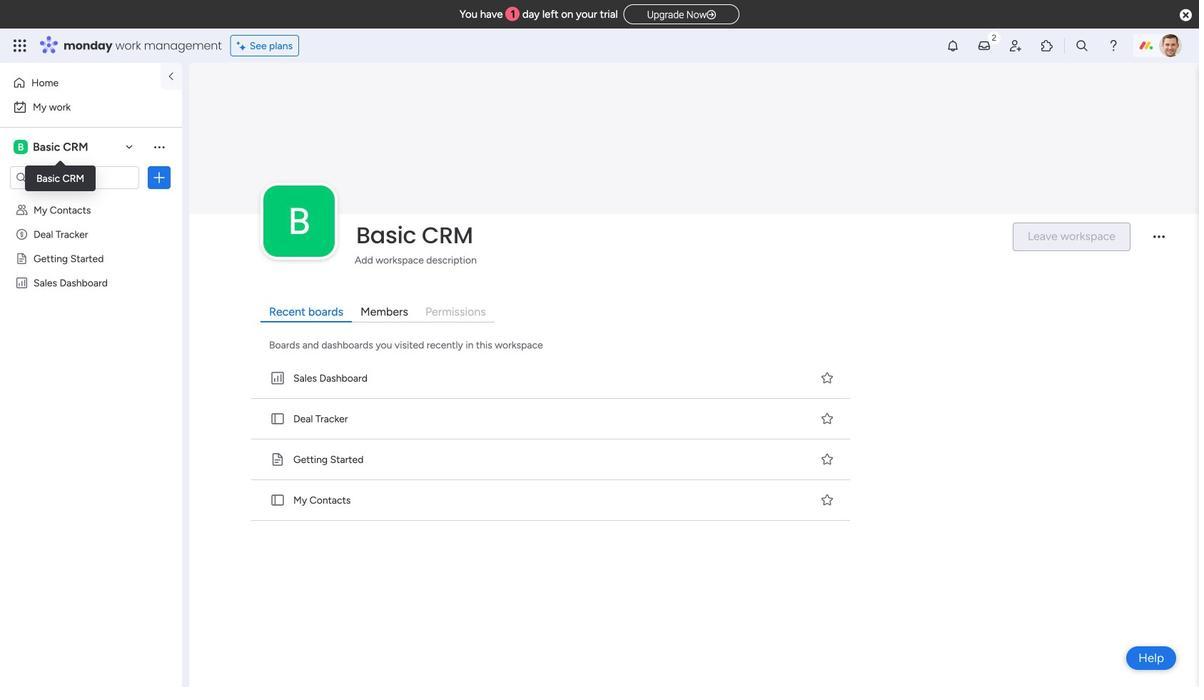 Task type: locate. For each thing, give the bounding box(es) containing it.
add to favorites image
[[820, 411, 834, 426], [820, 452, 834, 466]]

public dashboard image
[[15, 276, 29, 290]]

public dashboard image
[[270, 370, 285, 386]]

option
[[9, 71, 152, 94], [9, 96, 173, 118], [0, 197, 182, 200]]

0 horizontal spatial workspace image
[[14, 139, 28, 155]]

2 add to favorites image from the top
[[820, 493, 834, 507]]

add to favorites image
[[820, 371, 834, 385], [820, 493, 834, 507]]

1 add to favorites image from the top
[[820, 371, 834, 385]]

public board image
[[270, 452, 285, 467]]

1 vertical spatial add to favorites image
[[820, 493, 834, 507]]

monday marketplace image
[[1040, 39, 1054, 53]]

2 add to favorites image from the top
[[820, 452, 834, 466]]

1 vertical spatial add to favorites image
[[820, 452, 834, 466]]

1 vertical spatial option
[[9, 96, 173, 118]]

add to favorites image for public dashboard image
[[820, 371, 834, 385]]

None field
[[353, 220, 1001, 250]]

public board image
[[15, 252, 29, 266], [270, 411, 285, 427], [270, 492, 285, 508]]

terry turtle image
[[1159, 34, 1182, 57]]

search everything image
[[1075, 39, 1089, 53]]

public board image down public board image
[[270, 492, 285, 508]]

0 vertical spatial add to favorites image
[[820, 411, 834, 426]]

add to favorites image for public board image
[[820, 452, 834, 466]]

workspace selection element
[[14, 138, 90, 156]]

list box
[[0, 195, 182, 488]]

public board image down public dashboard image
[[270, 411, 285, 427]]

0 vertical spatial add to favorites image
[[820, 371, 834, 385]]

public board image up public dashboard icon
[[15, 252, 29, 266]]

workspace image
[[14, 139, 28, 155], [263, 185, 335, 257]]

1 horizontal spatial workspace image
[[263, 185, 335, 257]]

1 add to favorites image from the top
[[820, 411, 834, 426]]

select product image
[[13, 39, 27, 53]]

add to favorites image for public board icon to the middle
[[820, 411, 834, 426]]



Task type: describe. For each thing, give the bounding box(es) containing it.
options image
[[152, 171, 166, 185]]

1 vertical spatial workspace image
[[263, 185, 335, 257]]

dapulse rightstroke image
[[707, 10, 716, 20]]

help image
[[1106, 39, 1121, 53]]

workspace options image
[[152, 140, 166, 154]]

2 vertical spatial public board image
[[270, 492, 285, 508]]

0 vertical spatial workspace image
[[14, 139, 28, 155]]

dapulse close image
[[1180, 8, 1192, 23]]

notifications image
[[946, 39, 960, 53]]

2 image
[[988, 29, 1001, 45]]

see plans image
[[237, 38, 250, 54]]

quick search results list box
[[248, 358, 854, 521]]

0 vertical spatial public board image
[[15, 252, 29, 266]]

update feed image
[[977, 39, 991, 53]]

invite members image
[[1008, 39, 1023, 53]]

add to favorites image for bottom public board icon
[[820, 493, 834, 507]]

0 vertical spatial option
[[9, 71, 152, 94]]

2 vertical spatial option
[[0, 197, 182, 200]]

1 vertical spatial public board image
[[270, 411, 285, 427]]

Search in workspace field
[[30, 170, 119, 186]]



Task type: vqa. For each thing, say whether or not it's contained in the screenshot.
banner
no



